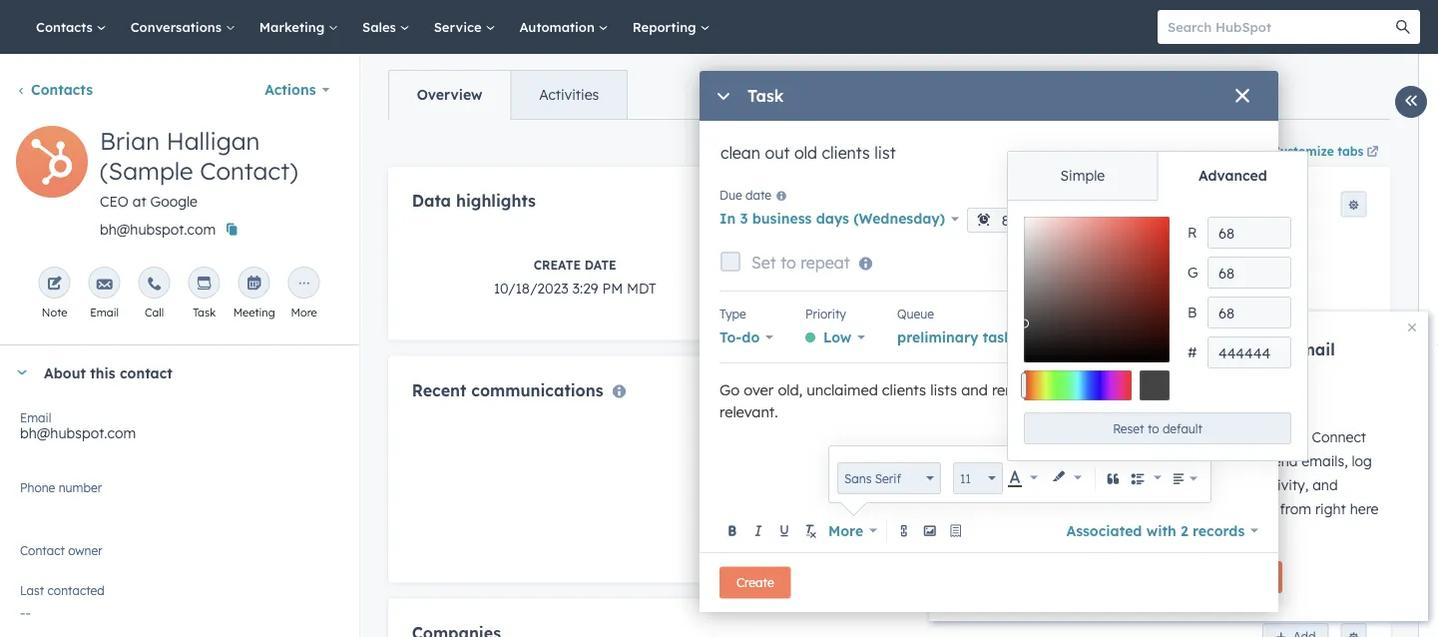 Task type: locate. For each thing, give the bounding box(es) containing it.
0 horizontal spatial email
[[1153, 452, 1189, 470]]

phone
[[20, 480, 55, 495]]

and inside the pro tip: connect your email account and calendar
[[1188, 359, 1219, 379]]

email down 'caret' image
[[20, 410, 51, 425]]

2 - from the left
[[1204, 279, 1209, 296]]

1 horizontal spatial email
[[1217, 476, 1253, 494]]

11
[[961, 471, 972, 486]]

go over old, unclaimed clients lists and remove ones that are no longer relevant.
[[720, 381, 1212, 421]]

tabs
[[1338, 143, 1364, 158]]

last left g
[[1138, 257, 1169, 272]]

preliminary tasks button
[[898, 324, 1034, 351]]

1 horizontal spatial and
[[1188, 359, 1219, 379]]

date
[[584, 257, 616, 272], [1237, 257, 1269, 272]]

activity,
[[1257, 476, 1309, 494]]

2 horizontal spatial email
[[1291, 339, 1336, 359]]

about this contact button
[[0, 345, 339, 399]]

reset to default button
[[1024, 412, 1292, 444]]

brian?
[[1267, 428, 1309, 446]]

lifecycle
[[834, 257, 901, 272]]

tab list containing simple
[[1008, 152, 1308, 201]]

None text field
[[1208, 217, 1292, 249], [1208, 257, 1292, 289], [1208, 217, 1292, 249], [1208, 257, 1292, 289]]

your
[[1250, 339, 1286, 359], [1119, 452, 1149, 470], [1119, 476, 1149, 494]]

contact)
[[200, 156, 298, 186]]

0 horizontal spatial task
[[193, 306, 216, 320]]

with
[[1147, 522, 1177, 539]]

no up last contacted
[[20, 550, 39, 568]]

activity
[[1173, 257, 1234, 272]]

(wednesday)
[[854, 210, 946, 227]]

contact
[[20, 543, 65, 558]]

0 horizontal spatial last
[[20, 583, 44, 598]]

account up the "no"
[[1119, 359, 1183, 379]]

1 - from the left
[[1198, 279, 1204, 296]]

meetings
[[1181, 500, 1242, 518]]

0 horizontal spatial date
[[584, 257, 616, 272]]

create for create date 10/18/2023 3:29 pm mdt
[[534, 257, 581, 272]]

0 vertical spatial last
[[1138, 257, 1169, 272]]

your inside the pro tip: connect your email account and calendar
[[1250, 339, 1286, 359]]

low
[[824, 329, 852, 346]]

last
[[1138, 257, 1169, 272], [20, 583, 44, 598]]

task right minimize dialog icon
[[748, 86, 784, 106]]

your up schedule
[[1119, 476, 1149, 494]]

2 date from the left
[[1237, 257, 1269, 272]]

group
[[1126, 465, 1167, 492]]

more button
[[825, 517, 882, 545]]

close dialog image
[[1235, 89, 1251, 105]]

0 horizontal spatial about
[[44, 364, 86, 381]]

0 horizontal spatial more
[[291, 306, 317, 320]]

1 horizontal spatial email
[[90, 306, 119, 320]]

bh@hubspot.com down google
[[100, 221, 216, 238]]

all
[[1262, 500, 1277, 518]]

go
[[720, 381, 740, 399]]

0 vertical spatial account
[[1119, 359, 1183, 379]]

1 vertical spatial create
[[737, 575, 774, 590]]

due
[[720, 187, 743, 202]]

1 horizontal spatial date
[[1237, 257, 1269, 272]]

0 vertical spatial email
[[90, 306, 119, 320]]

task down "task" icon
[[193, 306, 216, 320]]

0 vertical spatial your
[[1250, 339, 1286, 359]]

2 vertical spatial and
[[1313, 476, 1339, 494]]

0 horizontal spatial account
[[1119, 359, 1183, 379]]

mdt
[[627, 279, 656, 296]]

more inside more popup button
[[829, 522, 864, 539]]

day
[[1135, 210, 1161, 227]]

1 horizontal spatial last
[[1138, 257, 1169, 272]]

email up —
[[1217, 476, 1253, 494]]

email image
[[96, 277, 112, 293]]

- right g
[[1204, 279, 1209, 296]]

about inside dropdown button
[[44, 364, 86, 381]]

account inside the pro tip: connect your email account and calendar
[[1119, 359, 1183, 379]]

more image
[[296, 277, 312, 293]]

2 horizontal spatial and
[[1313, 476, 1339, 494]]

to right set
[[781, 253, 797, 273]]

0 horizontal spatial and
[[962, 381, 988, 399]]

1 horizontal spatial about
[[1119, 393, 1153, 408]]

tab list
[[1008, 152, 1308, 201]]

repeat
[[801, 253, 850, 273]]

0 vertical spatial more
[[291, 306, 317, 320]]

account inside 'ready to reach out to brian? connect your email account to send emails, log your contacts' email activity, and schedule meetings — all from right here in hubspot.'
[[1193, 452, 1246, 470]]

reset to default
[[1113, 421, 1203, 436]]

create inside button
[[737, 575, 774, 590]]

about 2 minutes
[[1119, 393, 1212, 408]]

and down emails,
[[1313, 476, 1339, 494]]

1 horizontal spatial more
[[829, 522, 864, 539]]

to-do
[[720, 329, 760, 346]]

marketing
[[259, 18, 329, 35]]

preliminary
[[898, 329, 979, 346]]

ready
[[1119, 428, 1161, 446]]

create date 10/18/2023 3:29 pm mdt
[[493, 257, 656, 296]]

contacts'
[[1153, 476, 1213, 494]]

and
[[1188, 359, 1219, 379], [962, 381, 988, 399], [1313, 476, 1339, 494]]

sans serif button
[[838, 462, 942, 494]]

to
[[781, 253, 797, 273], [1120, 306, 1132, 321], [1148, 421, 1160, 436], [1165, 428, 1179, 446], [1249, 428, 1263, 446], [1250, 452, 1263, 470]]

meeting image
[[246, 277, 262, 293]]

about this contact
[[44, 364, 173, 381]]

to inside button
[[1148, 421, 1160, 436]]

to right reset
[[1148, 421, 1160, 436]]

last inside last activity date --
[[1138, 257, 1169, 272]]

pro
[[1119, 339, 1146, 359]]

schedule
[[1119, 500, 1177, 518]]

email inside the pro tip: connect your email account and calendar
[[1291, 339, 1336, 359]]

google
[[150, 193, 198, 210]]

last for last contacted
[[20, 583, 44, 598]]

no inside contact owner no owner
[[20, 550, 39, 568]]

0 vertical spatial about
[[44, 364, 86, 381]]

sans serif
[[845, 471, 902, 486]]

here
[[1351, 500, 1379, 518]]

email up brian?
[[1291, 339, 1336, 359]]

date right activity
[[1237, 257, 1269, 272]]

1 horizontal spatial create
[[737, 575, 774, 590]]

1
[[1123, 210, 1131, 227]]

0 vertical spatial email
[[1291, 339, 1336, 359]]

navigation
[[388, 70, 628, 120]]

0 horizontal spatial no
[[20, 550, 39, 568]]

2 right with
[[1181, 522, 1189, 539]]

last contacted
[[20, 583, 105, 598]]

connect
[[1182, 339, 1245, 359]]

and up longer
[[1188, 359, 1219, 379]]

assigned
[[1066, 306, 1117, 321]]

Last contacted text field
[[20, 594, 339, 626]]

1 vertical spatial bh@hubspot.com
[[20, 424, 136, 442]]

bh@hubspot.com up number
[[20, 424, 136, 442]]

that
[[1084, 381, 1113, 399]]

automation link
[[508, 0, 621, 54]]

1 horizontal spatial no
[[846, 538, 866, 555]]

more down sans
[[829, 522, 864, 539]]

task
[[748, 86, 784, 106], [193, 306, 216, 320]]

funky town button
[[1066, 324, 1163, 351]]

2 up reset to default button at the right of the page
[[1157, 393, 1163, 408]]

Phone number text field
[[20, 476, 339, 516]]

connect
[[1312, 428, 1367, 446]]

at
[[133, 193, 146, 210]]

no left activities.
[[846, 538, 866, 555]]

0 horizontal spatial email
[[20, 410, 51, 425]]

longer
[[1165, 381, 1208, 399]]

date up "pm"
[[584, 257, 616, 272]]

None text field
[[1208, 297, 1292, 329], [1208, 336, 1292, 368], [1208, 297, 1292, 329], [1208, 336, 1292, 368]]

to left reach
[[1165, 428, 1179, 446]]

marketing link
[[247, 0, 351, 54]]

call
[[145, 306, 164, 320]]

from
[[1281, 500, 1312, 518]]

1 horizontal spatial 2
[[1181, 522, 1189, 539]]

2
[[1157, 393, 1163, 408], [1181, 522, 1189, 539]]

more down "more" icon
[[291, 306, 317, 320]]

to for ready
[[1165, 428, 1179, 446]]

1 vertical spatial account
[[1193, 452, 1246, 470]]

in 3 business days (wednesday) button
[[720, 205, 959, 233]]

1 vertical spatial about
[[1119, 393, 1153, 408]]

and inside the go over old, unclaimed clients lists and remove ones that are no longer relevant.
[[962, 381, 988, 399]]

overview
[[417, 86, 482, 103]]

1 vertical spatial more
[[829, 522, 864, 539]]

1 vertical spatial last
[[20, 583, 44, 598]]

1 vertical spatial 2
[[1181, 522, 1189, 539]]

2 inside popup button
[[1181, 522, 1189, 539]]

about up reset
[[1119, 393, 1153, 408]]

- down activity
[[1198, 279, 1204, 296]]

email up contacts'
[[1153, 452, 1189, 470]]

0 horizontal spatial create
[[534, 257, 581, 272]]

account down out on the right
[[1193, 452, 1246, 470]]

last down contact
[[20, 583, 44, 598]]

and right lists
[[962, 381, 988, 399]]

1 vertical spatial email
[[1153, 452, 1189, 470]]

create inside create date 10/18/2023 3:29 pm mdt
[[534, 257, 581, 272]]

your right connect
[[1250, 339, 1286, 359]]

sales link
[[351, 0, 422, 54]]

about left this
[[44, 364, 86, 381]]

close image
[[1409, 324, 1417, 331]]

3:29
[[572, 279, 598, 296]]

hubspot.
[[1135, 524, 1196, 542]]

1 day before button
[[1123, 205, 1225, 233]]

brian halligan (sample contact) ceo at google
[[100, 126, 298, 210]]

tab panel
[[1008, 200, 1308, 460]]

type
[[720, 306, 747, 321]]

1 vertical spatial and
[[962, 381, 988, 399]]

0 vertical spatial create
[[534, 257, 581, 272]]

1 date from the left
[[584, 257, 616, 272]]

lifecycle stage lead
[[834, 257, 945, 296]]

to up the town
[[1120, 306, 1132, 321]]

0 vertical spatial 2
[[1157, 393, 1163, 408]]

1 horizontal spatial task
[[748, 86, 784, 106]]

reset
[[1113, 421, 1145, 436]]

your down ready
[[1119, 452, 1149, 470]]

more
[[291, 306, 317, 320], [829, 522, 864, 539]]

1 vertical spatial email
[[20, 410, 51, 425]]

1 horizontal spatial account
[[1193, 452, 1246, 470]]

reach
[[1183, 428, 1219, 446]]

0 vertical spatial and
[[1188, 359, 1219, 379]]

no inside alert
[[846, 538, 866, 555]]

email down the email icon
[[90, 306, 119, 320]]

email inside email bh@hubspot.com
[[20, 410, 51, 425]]

0 vertical spatial bh@hubspot.com
[[100, 221, 216, 238]]



Task type: describe. For each thing, give the bounding box(es) containing it.
preliminary tasks
[[898, 329, 1020, 346]]

email for email bh@hubspot.com
[[20, 410, 51, 425]]

calendar
[[1224, 359, 1294, 379]]

are
[[1117, 381, 1139, 399]]

funky
[[1066, 329, 1108, 346]]

reminder
[[1155, 187, 1205, 202]]

in
[[720, 210, 736, 227]]

low button
[[806, 324, 866, 351]]

edit button
[[16, 126, 88, 205]]

actions button
[[252, 70, 343, 110]]

records
[[1193, 522, 1245, 539]]

to right out on the right
[[1249, 428, 1263, 446]]

unclaimed
[[807, 381, 878, 399]]

0 vertical spatial contacts
[[36, 18, 97, 35]]

number
[[59, 480, 102, 495]]

automation
[[520, 18, 599, 35]]

email for email
[[90, 306, 119, 320]]

minimize dialog image
[[716, 89, 732, 105]]

reporting link
[[621, 0, 722, 54]]

over
[[744, 381, 774, 399]]

create button
[[720, 567, 791, 599]]

no
[[1144, 381, 1161, 399]]

tab panel containing r
[[1008, 200, 1308, 460]]

contact
[[120, 364, 173, 381]]

0 vertical spatial contacts link
[[24, 0, 119, 54]]

data
[[412, 191, 451, 211]]

reporting
[[633, 18, 700, 35]]

right
[[1316, 500, 1347, 518]]

call image
[[146, 277, 162, 293]]

owner up contacted
[[68, 543, 103, 558]]

serif
[[875, 471, 902, 486]]

0 horizontal spatial 2
[[1157, 393, 1163, 408]]

1 vertical spatial contacts
[[31, 81, 93, 98]]

to for reset
[[1148, 421, 1160, 436]]

2 vertical spatial email
[[1217, 476, 1253, 494]]

search image
[[1397, 20, 1411, 34]]

data highlights
[[412, 191, 536, 211]]

and for remove
[[962, 381, 988, 399]]

relevant.
[[720, 403, 778, 421]]

minutes
[[1167, 393, 1212, 408]]

activities.
[[870, 538, 932, 555]]

11 button
[[954, 462, 1003, 494]]

ones
[[1048, 381, 1080, 399]]

phone number
[[20, 480, 102, 495]]

date
[[746, 187, 772, 202]]

owner up last contacted
[[43, 550, 83, 568]]

priority
[[806, 306, 847, 321]]

in 3 business days (wednesday)
[[720, 210, 946, 227]]

task image
[[196, 277, 212, 293]]

activities button
[[510, 71, 627, 119]]

conversations link
[[119, 0, 247, 54]]

last for last activity date --
[[1138, 257, 1169, 272]]

service
[[434, 18, 486, 35]]

date inside last activity date --
[[1237, 257, 1269, 272]]

Title text field
[[720, 141, 1259, 181]]

to for set
[[781, 253, 797, 273]]

Search HubSpot search field
[[1158, 10, 1403, 44]]

no activities. alert
[[412, 424, 1367, 559]]

to-
[[720, 329, 742, 346]]

1 vertical spatial task
[[193, 306, 216, 320]]

3
[[740, 210, 748, 227]]

create for create
[[737, 575, 774, 590]]

associated
[[1067, 522, 1143, 539]]

and inside 'ready to reach out to brian? connect your email account to send emails, log your contacts' email activity, and schedule meetings — all from right here in hubspot.'
[[1313, 476, 1339, 494]]

emails,
[[1302, 452, 1349, 470]]

1 vertical spatial contacts link
[[16, 81, 93, 98]]

tip:
[[1151, 339, 1177, 359]]

note image
[[47, 277, 63, 293]]

ready to reach out to brian? connect your email account to send emails, log your contacts' email activity, and schedule meetings — all from right here in hubspot.
[[1119, 428, 1379, 542]]

send
[[1267, 452, 1298, 470]]

(sample
[[100, 156, 193, 186]]

0 vertical spatial task
[[748, 86, 784, 106]]

funky town
[[1066, 329, 1149, 346]]

days
[[816, 210, 850, 227]]

to-do button
[[720, 324, 774, 351]]

g
[[1188, 264, 1199, 281]]

default
[[1163, 421, 1203, 436]]

about for about this contact
[[44, 364, 86, 381]]

simple
[[1061, 167, 1105, 184]]

10/18/2023
[[493, 279, 568, 296]]

business
[[753, 210, 812, 227]]

no owner button
[[20, 539, 339, 572]]

search button
[[1387, 10, 1421, 44]]

set
[[752, 253, 776, 273]]

overview button
[[389, 71, 510, 119]]

2 vertical spatial your
[[1119, 476, 1149, 494]]

about for about 2 minutes
[[1119, 393, 1153, 408]]

navigation containing overview
[[388, 70, 628, 120]]

to left send
[[1250, 452, 1263, 470]]

old,
[[778, 381, 803, 399]]

sales
[[362, 18, 400, 35]]

caret image
[[16, 370, 28, 375]]

assigned to
[[1066, 306, 1132, 321]]

1 vertical spatial your
[[1119, 452, 1149, 470]]

and for calendar
[[1188, 359, 1219, 379]]

recent communications
[[412, 380, 603, 400]]

this
[[90, 364, 116, 381]]

date inside create date 10/18/2023 3:29 pm mdt
[[584, 257, 616, 272]]

actions
[[265, 81, 316, 98]]

town
[[1113, 329, 1149, 346]]

to for assigned
[[1120, 306, 1132, 321]]

email bh@hubspot.com
[[20, 410, 136, 442]]

—
[[1246, 500, 1258, 518]]

queue
[[898, 306, 935, 321]]

contact owner no owner
[[20, 543, 103, 568]]

HH:MM text field
[[967, 208, 1091, 233]]

remove
[[992, 381, 1044, 399]]

due date
[[720, 187, 772, 202]]



Task type: vqa. For each thing, say whether or not it's contained in the screenshot.
stage
yes



